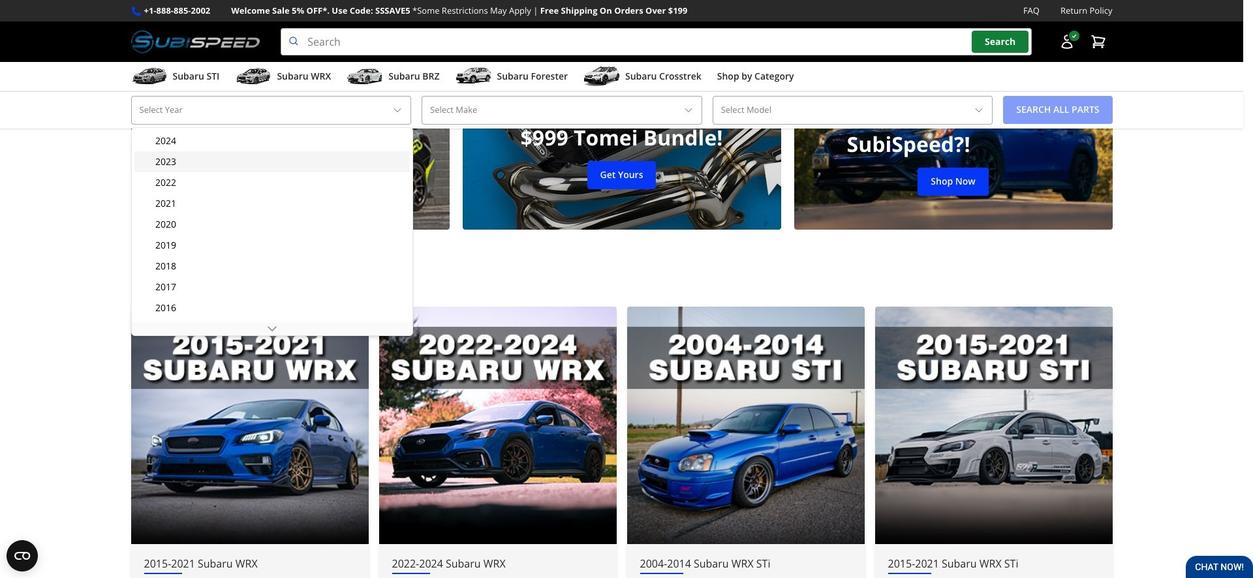 Task type: locate. For each thing, give the bounding box(es) containing it.
option
[[134, 319, 410, 339]]

list box
[[131, 127, 413, 578]]

group
[[134, 131, 410, 578]]



Task type: describe. For each thing, give the bounding box(es) containing it.
search input field
[[281, 28, 1032, 56]]

open widget image
[[7, 540, 38, 572]]



Task type: vqa. For each thing, say whether or not it's contained in the screenshot.
option
yes



